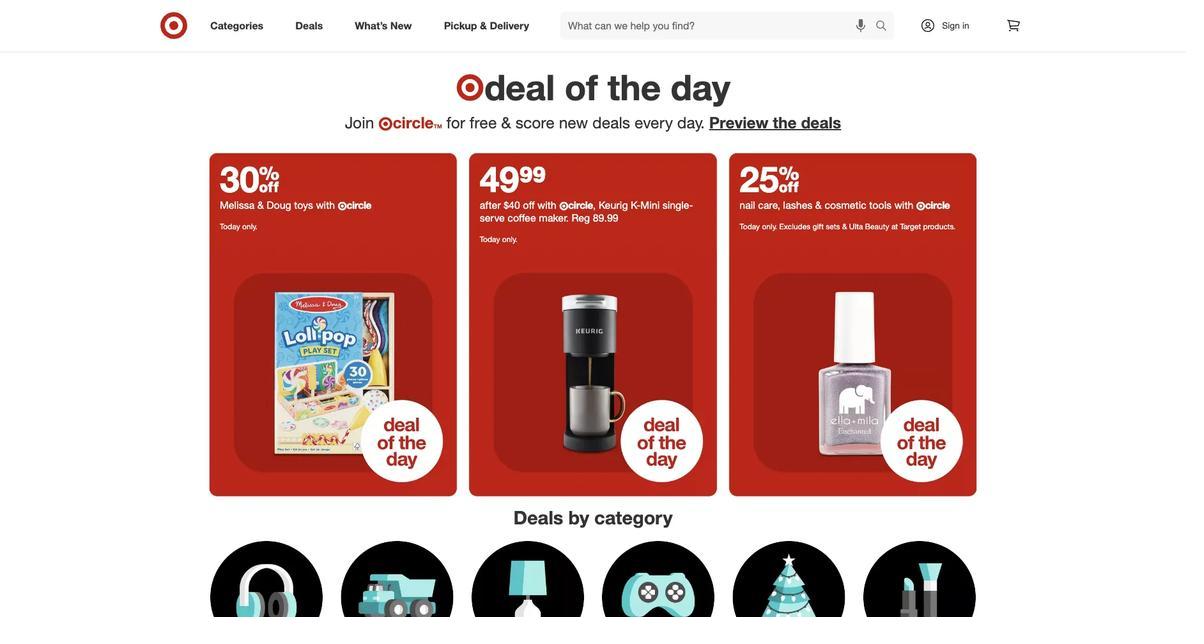 Task type: vqa. For each thing, say whether or not it's contained in the screenshot.
right target deal of the day image
yes



Task type: locate. For each thing, give the bounding box(es) containing it.
circle
[[393, 113, 434, 132], [347, 199, 371, 211], [568, 199, 593, 211], [925, 199, 950, 211]]

free
[[470, 113, 497, 132]]

¬ deal of the day join ◎ circle tm for free & score new deals every day. preview the deals
[[345, 66, 841, 132]]

ulta
[[849, 222, 863, 231]]

0 vertical spatial the
[[571, 3, 590, 20]]

the
[[571, 3, 590, 20], [608, 66, 661, 108], [773, 113, 797, 132]]

circle right toys
[[347, 199, 371, 211]]

0 horizontal spatial deals
[[295, 19, 323, 32]]

with
[[316, 199, 335, 211], [537, 199, 556, 211], [894, 199, 913, 211]]

in
[[962, 20, 969, 31]]

today
[[220, 222, 240, 231], [740, 222, 760, 231], [480, 234, 500, 244]]

10/22
[[497, 18, 532, 34]]

with right tools
[[894, 199, 913, 211]]

on
[[775, 3, 790, 20]]

the right preview
[[773, 113, 797, 132]]

k-
[[631, 199, 641, 211]]

the left price on the right top of page
[[571, 3, 590, 20]]

today only. for melissa
[[220, 222, 257, 231]]

nail
[[740, 199, 755, 211]]

new
[[390, 19, 412, 32]]

reg
[[572, 211, 590, 224]]

$40
[[504, 199, 520, 211]]

only. down melissa
[[242, 222, 257, 231]]

products.
[[923, 222, 956, 231]]

every
[[635, 113, 673, 132]]

0 horizontal spatial at
[[719, 3, 731, 20]]

today only.
[[220, 222, 257, 231], [480, 234, 517, 244]]

1 horizontal spatial deals
[[513, 506, 563, 529]]

nail care, lashes & cosmetic tools with
[[740, 199, 916, 211]]

,
[[593, 199, 596, 211]]

apply.
[[710, 18, 745, 34]]

today down nail
[[740, 222, 760, 231]]

after $40 off with
[[480, 199, 559, 211]]

0 horizontal spatial deals
[[592, 113, 630, 132]]

1 vertical spatial today only.
[[480, 234, 517, 244]]

only. for 25
[[762, 222, 777, 231]]

by
[[568, 506, 589, 529]]

circle for after $40 off with
[[568, 199, 593, 211]]

match
[[530, 3, 567, 20]]

circle left the for
[[393, 113, 434, 132]]

care,
[[758, 199, 780, 211]]

49 99
[[480, 157, 546, 201]]

at right "lower" at right
[[719, 3, 731, 20]]

¬
[[456, 66, 484, 108]]

mini
[[641, 199, 660, 211]]

deals by category
[[513, 506, 673, 529]]

0 vertical spatial at
[[719, 3, 731, 20]]

0 horizontal spatial with
[[316, 199, 335, 211]]

1 vertical spatial deals
[[513, 506, 563, 529]]

day.
[[677, 113, 705, 132]]

circle up products.
[[925, 199, 950, 211]]

only. down coffee
[[502, 234, 517, 244]]

0 vertical spatial today only.
[[220, 222, 257, 231]]

for
[[446, 113, 465, 132]]

at
[[719, 3, 731, 20], [891, 222, 898, 231]]

with up 'maker.' at the top left of page
[[537, 199, 556, 211]]

1 horizontal spatial today only.
[[480, 234, 517, 244]]

deals link
[[285, 12, 339, 40]]

1 target deal of the day image from the left
[[729, 249, 976, 496]]

deals
[[592, 113, 630, 132], [801, 113, 841, 132]]

today only. down melissa
[[220, 222, 257, 231]]

the up every in the top right of the page
[[608, 66, 661, 108]]

target for on
[[735, 3, 771, 20]]

25
[[740, 157, 799, 201]]

cosmetic
[[825, 199, 866, 211]]

target inside we'll match the price if it goes lower at target on items purchased between 10/22 and 12/24. some exclusions apply.
[[735, 3, 771, 20]]

30
[[220, 157, 280, 201]]

it
[[639, 3, 646, 20]]

target left on
[[735, 3, 771, 20]]

today down melissa
[[220, 222, 240, 231]]

0 horizontal spatial today only.
[[220, 222, 257, 231]]

after
[[480, 199, 501, 211]]

1 vertical spatial at
[[891, 222, 898, 231]]

if
[[628, 3, 635, 20]]

categories link
[[199, 12, 279, 40]]

what's
[[355, 19, 388, 32]]

target deal of the day image
[[729, 249, 976, 496], [210, 249, 457, 496]]

at for beauty
[[891, 222, 898, 231]]

purchased
[[831, 3, 895, 20]]

1 horizontal spatial with
[[537, 199, 556, 211]]

target
[[735, 3, 771, 20], [900, 222, 921, 231]]

today only. down serve
[[480, 234, 517, 244]]

keurig
[[599, 199, 628, 211]]

lower
[[683, 3, 716, 20]]

0 horizontal spatial today
[[220, 222, 240, 231]]

today for 25
[[740, 222, 760, 231]]

toys
[[294, 199, 313, 211]]

1 horizontal spatial the
[[608, 66, 661, 108]]

1 horizontal spatial target
[[900, 222, 921, 231]]

deals
[[295, 19, 323, 32], [513, 506, 563, 529]]

0 horizontal spatial target deal of the day image
[[210, 249, 457, 496]]

circle up reg
[[568, 199, 593, 211]]

deal of the day image
[[469, 249, 717, 496]]

2 horizontal spatial the
[[773, 113, 797, 132]]

today for 30
[[220, 222, 240, 231]]

goes
[[650, 3, 680, 20]]

sign
[[942, 20, 960, 31]]

& inside pickup & delivery link
[[480, 19, 487, 32]]

pickup & delivery
[[444, 19, 529, 32]]

0 horizontal spatial target
[[735, 3, 771, 20]]

target left products.
[[900, 222, 921, 231]]

melissa & doug toys with
[[220, 199, 338, 211]]

what's new link
[[344, 12, 428, 40]]

& right the pickup
[[480, 19, 487, 32]]

2 horizontal spatial only.
[[762, 222, 777, 231]]

89.99
[[593, 211, 618, 224]]

◎
[[378, 116, 393, 131]]

What can we help you find? suggestions appear below search field
[[560, 12, 879, 40]]

what's new
[[355, 19, 412, 32]]

category
[[594, 506, 673, 529]]

0 vertical spatial target
[[735, 3, 771, 20]]

only. down care,
[[762, 222, 777, 231]]

99
[[519, 157, 546, 201]]

1 horizontal spatial deals
[[801, 113, 841, 132]]

0 horizontal spatial only.
[[242, 222, 257, 231]]

off
[[523, 199, 535, 211]]

search
[[870, 20, 900, 33]]

delivery
[[490, 19, 529, 32]]

at for lower
[[719, 3, 731, 20]]

&
[[480, 19, 487, 32], [501, 113, 511, 132], [257, 199, 264, 211], [815, 199, 822, 211], [842, 222, 847, 231]]

with right toys
[[316, 199, 335, 211]]

0 vertical spatial deals
[[295, 19, 323, 32]]

tools
[[869, 199, 892, 211]]

beauty
[[865, 222, 889, 231]]

& right free
[[501, 113, 511, 132]]

1 horizontal spatial target deal of the day image
[[729, 249, 976, 496]]

at inside we'll match the price if it goes lower at target on items purchased between 10/22 and 12/24. some exclusions apply.
[[719, 3, 731, 20]]

2 horizontal spatial with
[[894, 199, 913, 211]]

2 horizontal spatial today
[[740, 222, 760, 231]]

between
[[441, 18, 494, 34]]

price
[[594, 3, 624, 20]]

1 horizontal spatial at
[[891, 222, 898, 231]]

0 horizontal spatial the
[[571, 3, 590, 20]]

only.
[[242, 222, 257, 231], [762, 222, 777, 231], [502, 234, 517, 244]]

2 vertical spatial the
[[773, 113, 797, 132]]

deals left by
[[513, 506, 563, 529]]

circle for nail care, lashes & cosmetic tools with
[[925, 199, 950, 211]]

deals left what's
[[295, 19, 323, 32]]

deals for deals
[[295, 19, 323, 32]]

1 vertical spatial target
[[900, 222, 921, 231]]

gift
[[813, 222, 824, 231]]

at right beauty
[[891, 222, 898, 231]]

day
[[671, 66, 730, 108]]

2 target deal of the day image from the left
[[210, 249, 457, 496]]

today down serve
[[480, 234, 500, 244]]



Task type: describe. For each thing, give the bounding box(es) containing it.
melissa
[[220, 199, 254, 211]]

categories
[[210, 19, 263, 32]]

items
[[794, 3, 827, 20]]

& right lashes
[[815, 199, 822, 211]]

12/24.
[[562, 18, 600, 34]]

2 deals from the left
[[801, 113, 841, 132]]

single-
[[662, 199, 693, 211]]

pickup & delivery link
[[433, 12, 545, 40]]

1 vertical spatial the
[[608, 66, 661, 108]]

& inside ¬ deal of the day join ◎ circle tm for free & score new deals every day. preview the deals
[[501, 113, 511, 132]]

1 horizontal spatial today
[[480, 234, 500, 244]]

deals for deals by category
[[513, 506, 563, 529]]

lashes
[[783, 199, 812, 211]]

maker.
[[539, 211, 569, 224]]

we'll
[[498, 3, 526, 20]]

1 deals from the left
[[592, 113, 630, 132]]

sign in link
[[909, 12, 989, 40]]

exclusions
[[643, 18, 706, 34]]

join
[[345, 113, 374, 132]]

1 horizontal spatial only.
[[502, 234, 517, 244]]

excludes
[[779, 222, 811, 231]]

pickup
[[444, 19, 477, 32]]

, keurig k-mini single- serve coffee maker. reg 89.99
[[480, 199, 693, 224]]

we'll match the price if it goes lower at target on items purchased between 10/22 and 12/24. some exclusions apply. link
[[210, 0, 976, 50]]

& left doug
[[257, 199, 264, 211]]

& left ulta
[[842, 222, 847, 231]]

49
[[480, 157, 519, 201]]

the inside we'll match the price if it goes lower at target on items purchased between 10/22 and 12/24. some exclusions apply.
[[571, 3, 590, 20]]

target deal of the day image for 25
[[729, 249, 976, 496]]

tm
[[434, 123, 442, 129]]

3 with from the left
[[894, 199, 913, 211]]

circle inside ¬ deal of the day join ◎ circle tm for free & score new deals every day. preview the deals
[[393, 113, 434, 132]]

1 with from the left
[[316, 199, 335, 211]]

circle for melissa & doug toys with
[[347, 199, 371, 211]]

of
[[565, 66, 598, 108]]

target for products.
[[900, 222, 921, 231]]

serve
[[480, 211, 505, 224]]

sign in
[[942, 20, 969, 31]]

new
[[559, 113, 588, 132]]

and
[[536, 18, 558, 34]]

only. for 30
[[242, 222, 257, 231]]

preview
[[709, 113, 768, 132]]

2 with from the left
[[537, 199, 556, 211]]

today only. excludes gift sets & ulta beauty at target products.
[[740, 222, 956, 231]]

sets
[[826, 222, 840, 231]]

doug
[[267, 199, 291, 211]]

search button
[[870, 12, 900, 42]]

coffee
[[508, 211, 536, 224]]

today only. for after
[[480, 234, 517, 244]]

deal
[[484, 66, 555, 108]]

we'll match the price if it goes lower at target on items purchased between 10/22 and 12/24. some exclusions apply.
[[441, 3, 895, 34]]

target deal of the day image for 30
[[210, 249, 457, 496]]

some
[[604, 18, 639, 34]]

score
[[515, 113, 555, 132]]



